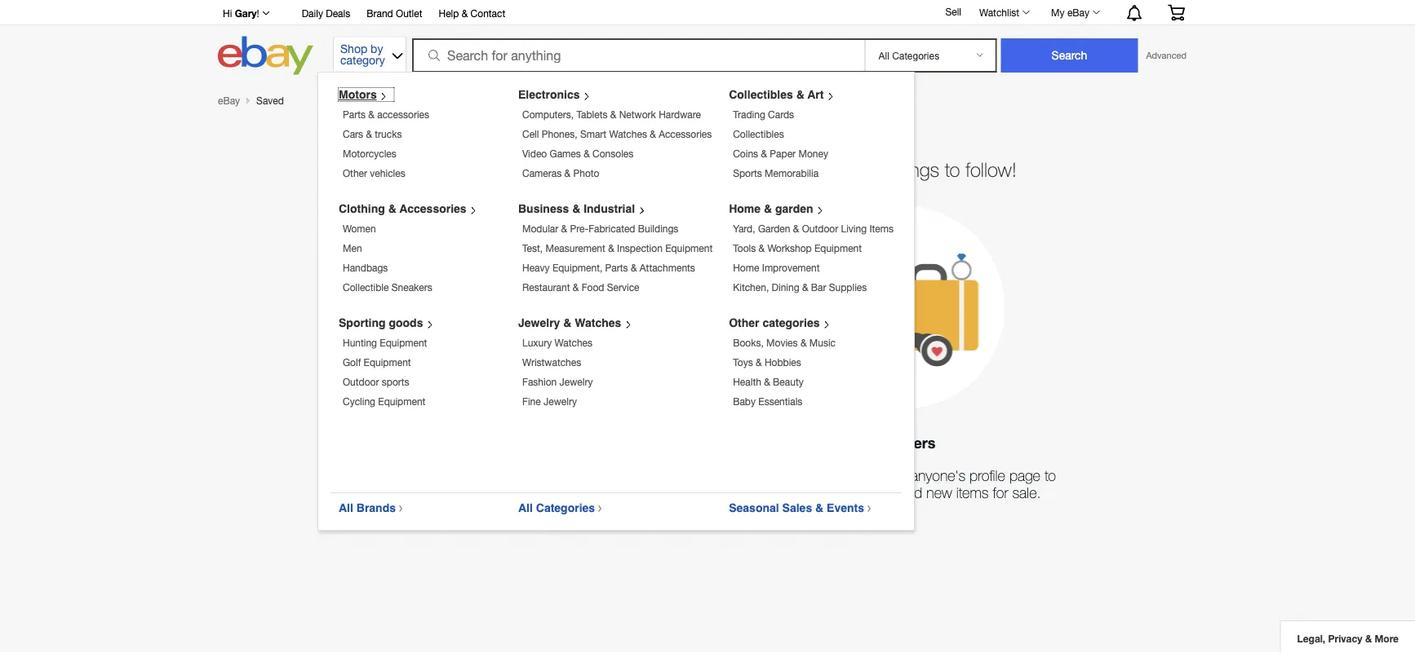 Task type: vqa. For each thing, say whether or not it's contained in the screenshot.
It
no



Task type: locate. For each thing, give the bounding box(es) containing it.
all down populate on the left of the page
[[518, 502, 533, 515]]

1 horizontal spatial items
[[956, 484, 989, 502]]

1 vertical spatial jewelry
[[560, 377, 593, 388]]

ebay inside my ebay link
[[1067, 7, 1090, 18]]

things
[[891, 158, 939, 181], [440, 467, 477, 484]]

1 horizontal spatial other
[[729, 317, 760, 330]]

accessories down your
[[399, 202, 467, 215]]

2 see from the left
[[764, 484, 787, 502]]

0 vertical spatial collectibles
[[729, 88, 793, 101]]

all for all categories
[[518, 502, 533, 515]]

other down motorcycles link
[[343, 168, 367, 179]]

other vehicles link
[[343, 168, 405, 179]]

0 horizontal spatial accessories
[[399, 202, 467, 215]]

sale.
[[1012, 484, 1041, 502]]

2 vertical spatial watches
[[555, 337, 593, 349]]

0 horizontal spatial for
[[421, 467, 436, 484]]

0 vertical spatial parts
[[343, 109, 366, 120]]

& right tools
[[759, 243, 765, 254]]

legal, privacy & more button
[[1280, 621, 1415, 654]]

and down on
[[899, 484, 923, 502]]

things right amazing
[[891, 158, 939, 181]]

living
[[841, 223, 867, 235]]

watches down 'jewelry & watches'
[[555, 337, 593, 349]]

books, movies & music toys & hobbies health & beauty baby essentials
[[733, 337, 836, 408]]

home up yard,
[[729, 202, 761, 215]]

fabricated
[[589, 223, 635, 235]]

watches
[[609, 129, 647, 140], [575, 317, 621, 330], [555, 337, 593, 349]]

0 horizontal spatial other
[[343, 168, 367, 179]]

seasonal sales & events
[[729, 502, 864, 515]]

0 horizontal spatial button
[[362, 484, 400, 502]]

movies
[[766, 337, 798, 349]]

to inside search for things you love and click the follow button to see items populate your feed every day.
[[405, 484, 416, 502]]

2 horizontal spatial to
[[1045, 467, 1056, 484]]

1 horizontal spatial see
[[764, 484, 787, 502]]

1 horizontal spatial accessories
[[659, 129, 712, 140]]

1 see from the left
[[420, 484, 442, 502]]

video
[[522, 148, 547, 160]]

& right coins
[[761, 148, 767, 160]]

0 horizontal spatial all
[[339, 502, 353, 515]]

outlet
[[396, 7, 422, 19]]

computers, tablets & network hardware cell phones, smart watches & accessories video games & consoles cameras & photo
[[522, 109, 712, 179]]

& left more
[[1365, 633, 1372, 645]]

1 horizontal spatial things
[[891, 158, 939, 181]]

collectibles down trading cards link
[[733, 129, 784, 140]]

goods
[[389, 317, 423, 330]]

ebay right my
[[1067, 7, 1090, 18]]

the inside click the follow button on anyone's profile page to see member updates and new items for sale.
[[783, 467, 802, 484]]

jewelry down wristwatches link on the left bottom of page
[[560, 377, 593, 388]]

1 vertical spatial collectibles
[[733, 129, 784, 140]]

items inside click the follow button on anyone's profile page to see member updates and new items for sale.
[[956, 484, 989, 502]]

other categories link
[[729, 317, 837, 330]]

0 horizontal spatial things
[[440, 467, 477, 484]]

category
[[340, 53, 385, 67]]

to right page
[[1045, 467, 1056, 484]]

feed down click at left bottom
[[570, 484, 597, 502]]

yard, garden & outdoor living items link
[[733, 223, 894, 235]]

equipment up attachments at top
[[665, 243, 713, 254]]

motorcycles
[[343, 148, 396, 160]]

0 horizontal spatial feed
[[439, 158, 475, 181]]

test,
[[522, 243, 543, 254]]

button up updates
[[848, 467, 887, 484]]

0 horizontal spatial see
[[420, 484, 442, 502]]

account navigation
[[214, 0, 1197, 25]]

button
[[848, 467, 887, 484], [362, 484, 400, 502]]

1 vertical spatial other
[[729, 317, 760, 330]]

network
[[619, 109, 656, 120]]

feed left is
[[439, 158, 475, 181]]

0 vertical spatial ebay
[[1067, 7, 1090, 18]]

golf
[[343, 357, 361, 369]]

all brands link
[[339, 502, 410, 515]]

saved
[[256, 95, 284, 106]]

0 vertical spatial outdoor
[[802, 223, 838, 235]]

kitchen,
[[733, 282, 769, 293]]

cell
[[522, 129, 539, 140]]

shop by category
[[340, 42, 385, 67]]

jewelry down 'fashion jewelry' link
[[544, 396, 577, 408]]

accessories
[[659, 129, 712, 140], [399, 202, 467, 215]]

updates
[[846, 484, 895, 502]]

0 vertical spatial accessories
[[659, 129, 712, 140]]

collectible
[[343, 282, 389, 293]]

collectibles inside trading cards collectibles coins & paper money sports memorabilia
[[733, 129, 784, 140]]

and inside search for things you love and click the follow button to see items populate your feed every day.
[[536, 467, 559, 484]]

watches down food at the top left of page
[[575, 317, 621, 330]]

on
[[891, 467, 907, 484]]

button inside click the follow button on anyone's profile page to see member updates and new items for sale.
[[848, 467, 887, 484]]

other up 'books,'
[[729, 317, 760, 330]]

things left you
[[440, 467, 477, 484]]

legal, privacy & more
[[1297, 633, 1399, 645]]

& up photo
[[584, 148, 590, 160]]

sports
[[733, 168, 762, 179]]

baby essentials link
[[733, 396, 803, 408]]

feed
[[439, 158, 475, 181], [570, 484, 597, 502]]

collectibles & art
[[729, 88, 824, 101]]

& inside button
[[1365, 633, 1372, 645]]

search image
[[429, 50, 440, 61]]

daily deals link
[[302, 5, 350, 23]]

equipment down the 'living' in the right of the page
[[815, 243, 862, 254]]

& down the inspection
[[631, 262, 637, 274]]

& right help
[[462, 7, 468, 19]]

ebay
[[1067, 7, 1090, 18], [218, 95, 240, 106]]

1 vertical spatial ebay
[[218, 95, 240, 106]]

games
[[550, 148, 581, 160]]

attachments
[[640, 262, 695, 274]]

0 horizontal spatial items
[[446, 484, 479, 502]]

1 horizontal spatial and
[[899, 484, 923, 502]]

1 vertical spatial things
[[440, 467, 477, 484]]

1 all from the left
[[339, 502, 353, 515]]

for down profile
[[993, 484, 1008, 502]]

1 vertical spatial home
[[733, 262, 759, 274]]

daily deals
[[302, 7, 350, 19]]

1 horizontal spatial parts
[[605, 262, 628, 274]]

items inside search for things you love and click the follow button to see items populate your feed every day.
[[446, 484, 479, 502]]

vehicles
[[370, 168, 405, 179]]

brand
[[367, 7, 393, 19]]

is
[[481, 158, 493, 181]]

1 items from the left
[[446, 484, 479, 502]]

gary
[[235, 7, 257, 19]]

0 vertical spatial jewelry
[[518, 317, 560, 330]]

see inside click the follow button on anyone's profile page to see member updates and new items for sale.
[[764, 484, 787, 502]]

accessories down hardware
[[659, 129, 712, 140]]

1 vertical spatial feed
[[570, 484, 597, 502]]

none submit inside shop by category banner
[[1001, 38, 1138, 73]]

items down profile
[[956, 484, 989, 502]]

page
[[1010, 467, 1041, 484]]

bar
[[811, 282, 826, 293]]

home down tools
[[733, 262, 759, 274]]

collectibles link
[[733, 129, 784, 140]]

and up your
[[536, 467, 559, 484]]

& right toys
[[756, 357, 762, 369]]

0 horizontal spatial parts
[[343, 109, 366, 120]]

your feed is currently empty. but there are so many amazing things to follow! main content
[[218, 95, 1197, 558]]

seasonal sales & events link
[[729, 502, 878, 515]]

1 vertical spatial watches
[[575, 317, 621, 330]]

outdoor inside hunting equipment golf equipment outdoor sports cycling equipment
[[343, 377, 379, 388]]

the right click
[[783, 467, 802, 484]]

home & garden link
[[729, 202, 831, 215]]

cycling equipment link
[[343, 396, 426, 408]]

the inside search for things you love and click the follow button to see items populate your feed every day.
[[594, 467, 613, 484]]

& inside 'link'
[[462, 7, 468, 19]]

things inside search for things you love and click the follow button to see items populate your feed every day.
[[440, 467, 477, 484]]

0 vertical spatial home
[[729, 202, 761, 215]]

many
[[768, 158, 812, 181]]

0 horizontal spatial and
[[536, 467, 559, 484]]

ebay left saved
[[218, 95, 240, 106]]

0 horizontal spatial outdoor
[[343, 377, 379, 388]]

0 horizontal spatial ebay
[[218, 95, 240, 106]]

parts inside modular & pre-fabricated buildings test, measurement & inspection equipment heavy equipment, parts & attachments restaurant & food service
[[605, 262, 628, 274]]

outdoor up "tools & workshop equipment" link
[[802, 223, 838, 235]]

computers, tablets & network hardware link
[[522, 109, 701, 120]]

None submit
[[1001, 38, 1138, 73]]

modular & pre-fabricated buildings test, measurement & inspection equipment heavy equipment, parts & attachments restaurant & food service
[[522, 223, 713, 293]]

brands
[[356, 502, 396, 515]]

1 horizontal spatial ebay
[[1067, 7, 1090, 18]]

motors
[[339, 88, 377, 101]]

love
[[507, 467, 532, 484]]

and inside click the follow button on anyone's profile page to see member updates and new items for sale.
[[899, 484, 923, 502]]

your
[[540, 484, 566, 502]]

coins & paper money link
[[733, 148, 828, 160]]

improvement
[[762, 262, 820, 274]]

all categories link
[[518, 502, 609, 515]]

0 vertical spatial feed
[[439, 158, 475, 181]]

more
[[1375, 633, 1399, 645]]

2 items from the left
[[956, 484, 989, 502]]

cycling
[[343, 396, 375, 408]]

1 horizontal spatial the
[[783, 467, 802, 484]]

1 vertical spatial accessories
[[399, 202, 467, 215]]

0 vertical spatial watches
[[609, 129, 647, 140]]

to
[[945, 158, 960, 181], [1045, 467, 1056, 484], [405, 484, 416, 502]]

0 vertical spatial other
[[343, 168, 367, 179]]

0 horizontal spatial to
[[405, 484, 416, 502]]

& left pre-
[[561, 223, 567, 235]]

0 horizontal spatial the
[[594, 467, 613, 484]]

to left follow!
[[945, 158, 960, 181]]

your shopping cart image
[[1167, 4, 1186, 21]]

are
[[712, 158, 737, 181]]

all left 'brands'
[[339, 502, 353, 515]]

1 the from the left
[[594, 467, 613, 484]]

items left populate on the left of the page
[[446, 484, 479, 502]]

jewelry up luxury
[[518, 317, 560, 330]]

1 vertical spatial parts
[[605, 262, 628, 274]]

to down search
[[405, 484, 416, 502]]

luxury watches wristwatches fashion jewelry fine jewelry
[[522, 337, 593, 408]]

1 horizontal spatial button
[[848, 467, 887, 484]]

parts up cars
[[343, 109, 366, 120]]

electronics link
[[518, 88, 597, 101]]

art
[[808, 88, 824, 101]]

hardware
[[659, 109, 701, 120]]

1 vertical spatial outdoor
[[343, 377, 379, 388]]

button up 'brands'
[[362, 484, 400, 502]]

2 the from the left
[[783, 467, 802, 484]]

outdoor inside yard, garden & outdoor living items tools & workshop equipment home improvement kitchen, dining & bar supplies
[[802, 223, 838, 235]]

but
[[633, 158, 661, 181]]

1 horizontal spatial for
[[993, 484, 1008, 502]]

parts down test, measurement & inspection equipment link
[[605, 262, 628, 274]]

for right search
[[421, 467, 436, 484]]

1 horizontal spatial outdoor
[[802, 223, 838, 235]]

0 vertical spatial things
[[891, 158, 939, 181]]

sports
[[382, 377, 409, 388]]

paper
[[770, 148, 796, 160]]

watches down the network
[[609, 129, 647, 140]]

& down member
[[815, 502, 824, 515]]

outdoor sports link
[[343, 377, 409, 388]]

& up garden
[[764, 202, 772, 215]]

2 all from the left
[[518, 502, 533, 515]]

equipment down 'hunting equipment' link
[[364, 357, 411, 369]]

parts & accessories link
[[343, 109, 429, 120]]

1 horizontal spatial all
[[518, 502, 533, 515]]

home
[[729, 202, 761, 215], [733, 262, 759, 274]]

all categories
[[518, 502, 595, 515]]

for inside click the follow button on anyone's profile page to see member updates and new items for sale.
[[993, 484, 1008, 502]]

1 horizontal spatial feed
[[570, 484, 597, 502]]

shop
[[340, 42, 367, 56]]

Search for anything text field
[[415, 40, 861, 71]]

handbags link
[[343, 262, 388, 274]]

& left music
[[801, 337, 807, 349]]

outdoor
[[802, 223, 838, 235], [343, 377, 379, 388]]

the up the every
[[594, 467, 613, 484]]

equipment
[[665, 243, 713, 254], [815, 243, 862, 254], [380, 337, 427, 349], [364, 357, 411, 369], [378, 396, 426, 408]]

collectibles up trading cards link
[[729, 88, 793, 101]]

events
[[827, 502, 864, 515]]

outdoor up cycling
[[343, 377, 379, 388]]

and
[[536, 467, 559, 484], [899, 484, 923, 502]]

help & contact
[[439, 7, 505, 19]]



Task type: describe. For each thing, give the bounding box(es) containing it.
equipment,
[[552, 262, 603, 274]]

member
[[791, 484, 842, 502]]

all for all brands
[[339, 502, 353, 515]]

& left photo
[[564, 168, 571, 179]]

fashion jewelry link
[[522, 377, 593, 388]]

music
[[809, 337, 836, 349]]

to inside click the follow button on anyone's profile page to see member updates and new items for sale.
[[1045, 467, 1056, 484]]

1 horizontal spatial to
[[945, 158, 960, 181]]

workshop
[[768, 243, 812, 254]]

sales
[[782, 502, 812, 515]]

members
[[870, 434, 936, 452]]

feed inside search for things you love and click the follow button to see items populate your feed every day.
[[570, 484, 597, 502]]

day.
[[638, 484, 663, 502]]

clothing & accessories
[[339, 202, 467, 215]]

supplies
[[829, 282, 867, 293]]

sell link
[[938, 6, 969, 17]]

see inside search for things you love and click the follow button to see items populate your feed every day.
[[420, 484, 442, 502]]

& inside trading cards collectibles coins & paper money sports memorabilia
[[761, 148, 767, 160]]

essentials
[[758, 396, 803, 408]]

there
[[666, 158, 707, 181]]

garden
[[775, 202, 813, 215]]

sporting goods
[[339, 317, 423, 330]]

collectible sneakers link
[[343, 282, 432, 293]]

restaurant
[[522, 282, 570, 293]]

hunting
[[343, 337, 377, 349]]

button inside search for things you love and click the follow button to see items populate your feed every day.
[[362, 484, 400, 502]]

trading cards link
[[733, 109, 794, 120]]

home & garden
[[729, 202, 813, 215]]

food
[[582, 282, 604, 293]]

deals
[[326, 7, 350, 19]]

brand outlet
[[367, 7, 422, 19]]

dining
[[772, 282, 800, 293]]

currently
[[499, 158, 567, 181]]

yard, garden & outdoor living items tools & workshop equipment home improvement kitchen, dining & bar supplies
[[733, 223, 894, 293]]

books, movies & music link
[[733, 337, 836, 349]]

& up "tools & workshop equipment" link
[[793, 223, 799, 235]]

& down the network
[[650, 129, 656, 140]]

other inside parts & accessories cars & trucks motorcycles other vehicles
[[343, 168, 367, 179]]

watchlist
[[979, 7, 1020, 18]]

& up pre-
[[572, 202, 581, 215]]

watches inside computers, tablets & network hardware cell phones, smart watches & accessories video games & consoles cameras & photo
[[609, 129, 647, 140]]

your
[[398, 158, 434, 181]]

watches inside luxury watches wristwatches fashion jewelry fine jewelry
[[555, 337, 593, 349]]

inspection
[[617, 243, 663, 254]]

sporting
[[339, 317, 386, 330]]

electronics
[[518, 88, 580, 101]]

books,
[[733, 337, 764, 349]]

toys & hobbies link
[[733, 357, 801, 369]]

coins
[[733, 148, 758, 160]]

profile
[[970, 467, 1005, 484]]

& right clothing
[[388, 202, 396, 215]]

collectibles & art link
[[729, 88, 841, 101]]

my ebay link
[[1042, 2, 1108, 22]]

every
[[601, 484, 634, 502]]

parts & accessories cars & trucks motorcycles other vehicles
[[343, 109, 429, 179]]

you
[[481, 467, 503, 484]]

tools & workshop equipment link
[[733, 243, 862, 254]]

jewelry & watches link
[[518, 317, 639, 330]]

test, measurement & inspection equipment link
[[522, 243, 713, 254]]

women
[[343, 223, 376, 235]]

home inside yard, garden & outdoor living items tools & workshop equipment home improvement kitchen, dining & bar supplies
[[733, 262, 759, 274]]

new
[[927, 484, 952, 502]]

2 vertical spatial jewelry
[[544, 396, 577, 408]]

seasonal
[[729, 502, 779, 515]]

& up cell phones, smart watches & accessories link
[[610, 109, 617, 120]]

& up the luxury watches link
[[563, 317, 572, 330]]

computers,
[[522, 109, 574, 120]]

other categories
[[729, 317, 820, 330]]

motorcycles link
[[343, 148, 396, 160]]

fine
[[522, 396, 541, 408]]

& down fabricated
[[608, 243, 614, 254]]

all brands
[[339, 502, 396, 515]]

equipment inside modular & pre-fabricated buildings test, measurement & inspection equipment heavy equipment, parts & attachments restaurant & food service
[[665, 243, 713, 254]]

& up cars & trucks link
[[368, 109, 375, 120]]

!
[[257, 7, 259, 19]]

click the follow button on anyone's profile page to see member updates and new items for sale.
[[749, 467, 1056, 502]]

industrial
[[584, 202, 635, 215]]

accessories
[[377, 109, 429, 120]]

yard,
[[733, 223, 755, 235]]

shop by category banner
[[214, 0, 1197, 531]]

& left bar
[[802, 282, 808, 293]]

ebay link
[[218, 95, 240, 106]]

accessories inside computers, tablets & network hardware cell phones, smart watches & accessories video games & consoles cameras & photo
[[659, 129, 712, 140]]

smart
[[580, 129, 607, 140]]

for inside search for things you love and click the follow button to see items populate your feed every day.
[[421, 467, 436, 484]]

your feed is currently empty. but there are so many amazing things to follow!
[[398, 158, 1017, 181]]

equipment down sports at left
[[378, 396, 426, 408]]

modular
[[522, 223, 558, 235]]

photo
[[573, 168, 599, 179]]

business
[[518, 202, 569, 215]]

& right cars
[[366, 129, 372, 140]]

& left food at the top left of page
[[573, 282, 579, 293]]

cell phones, smart watches & accessories link
[[522, 129, 712, 140]]

shop by category button
[[333, 36, 406, 71]]

daily
[[302, 7, 323, 19]]

parts inside parts & accessories cars & trucks motorcycles other vehicles
[[343, 109, 366, 120]]

ebay inside your feed is currently empty. but there are so many amazing things to follow! main content
[[218, 95, 240, 106]]

watchlist link
[[970, 2, 1037, 22]]

trading cards collectibles coins & paper money sports memorabilia
[[733, 109, 828, 179]]

service
[[607, 282, 640, 293]]

trading
[[733, 109, 765, 120]]

& left the art
[[796, 88, 805, 101]]

equipment down goods
[[380, 337, 427, 349]]

& down toys & hobbies link
[[764, 377, 770, 388]]

equipment inside yard, garden & outdoor living items tools & workshop equipment home improvement kitchen, dining & bar supplies
[[815, 243, 862, 254]]



